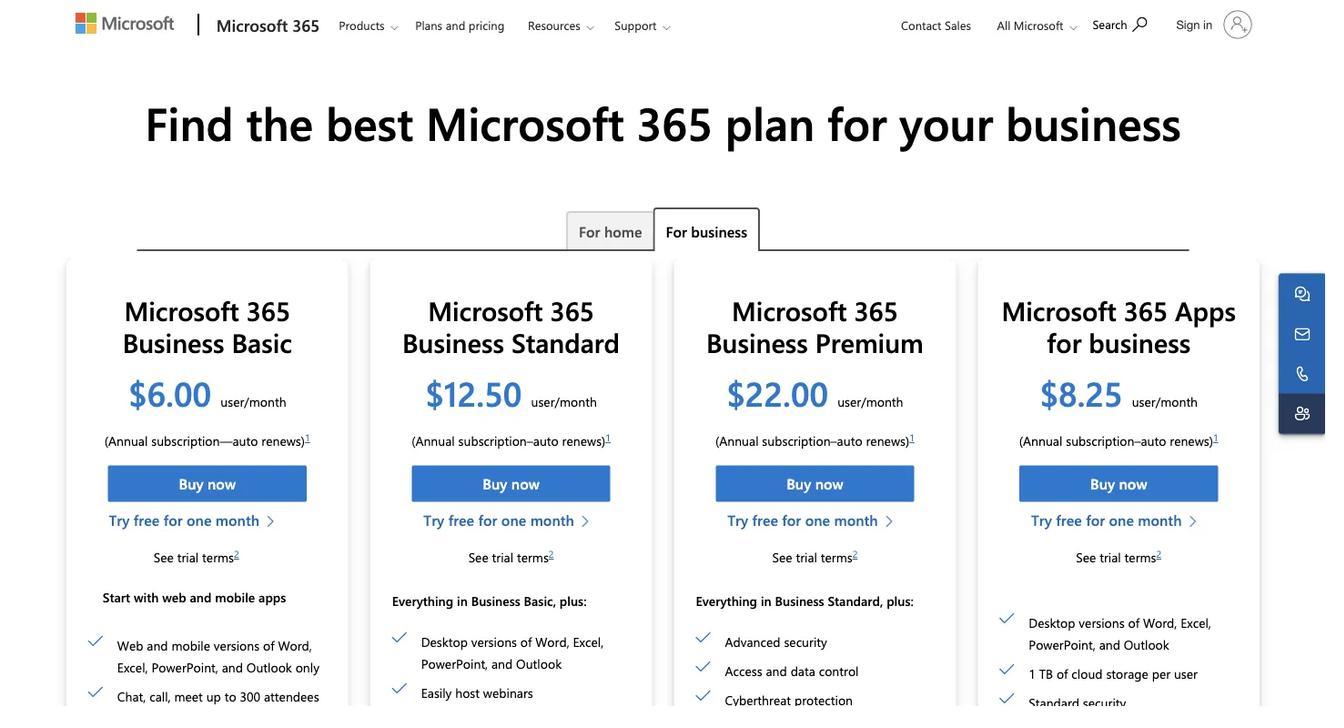 Task type: describe. For each thing, give the bounding box(es) containing it.
1 link for $12.50
[[606, 431, 611, 444]]

access
[[725, 663, 763, 680]]

buy now link for third try free for one month link from right
[[412, 466, 611, 502]]

2 horizontal spatial word,
[[1144, 615, 1178, 632]]

advanced
[[725, 634, 781, 651]]

0 vertical spatial business
[[1006, 92, 1182, 152]]

4 buy from the left
[[1091, 474, 1116, 494]]

3 try free for one month from the left
[[728, 511, 879, 530]]

call,
[[150, 688, 171, 705]]

premium
[[816, 325, 924, 360]]

2 buy now from the left
[[483, 474, 540, 494]]

1 free from the left
[[134, 511, 160, 530]]

with
[[134, 589, 159, 606]]

(annual for $6.00
[[105, 433, 148, 450]]

0 vertical spatial mobile
[[215, 589, 255, 606]]

chat, call, meet up to 300 attendees
[[117, 688, 319, 705]]

all microsoft button
[[983, 1, 1083, 50]]

host
[[456, 685, 480, 702]]

$6.00
[[128, 370, 211, 415]]

microsoft for microsoft 365 business standard
[[428, 293, 543, 328]]

2 try free for one month from the left
[[424, 511, 575, 530]]

start with web and mobile apps
[[103, 589, 286, 606]]

2 buy from the left
[[483, 474, 508, 494]]

for for second try free for one month link from right
[[783, 511, 802, 530]]

find the best microsoft 365 plan for your business
[[145, 92, 1182, 152]]

meet
[[174, 688, 203, 705]]

for home
[[579, 221, 642, 241]]

1 terms from the left
[[202, 549, 234, 566]]

products button
[[327, 1, 413, 50]]

microsoft 365 business basic
[[123, 293, 292, 360]]

0 vertical spatial excel,
[[1181, 615, 1212, 632]]

0 vertical spatial desktop
[[1029, 615, 1076, 632]]

contact
[[902, 17, 942, 33]]

1 see trial terms from the left
[[154, 549, 234, 566]]

subscription—auto
[[151, 433, 258, 450]]

to
[[225, 688, 236, 705]]

microsoft for microsoft 365 business basic
[[124, 293, 239, 328]]

4 terms from the left
[[1125, 549, 1157, 566]]

user/month for $12.50
[[531, 393, 597, 410]]

microsoft for microsoft 365 business premium
[[732, 293, 847, 328]]

microsoft 365 apps for business
[[1002, 293, 1237, 360]]

for home link
[[566, 211, 655, 250]]

1 one from the left
[[187, 511, 212, 530]]

chat,
[[117, 688, 146, 705]]

web
[[117, 637, 143, 654]]

find
[[145, 92, 234, 152]]

web and mobile versions of word, excel, powerpoint, and outlook only
[[117, 637, 320, 676]]

1 for $8.25
[[1214, 431, 1219, 444]]

1 link for $6.00
[[305, 431, 310, 444]]

control
[[819, 663, 859, 680]]

2 try from the left
[[424, 511, 445, 530]]

sign
[[1177, 17, 1201, 31]]

1 try free for one month from the left
[[109, 511, 260, 530]]

basic,
[[524, 593, 556, 609]]

365 for microsoft 365
[[293, 14, 320, 36]]

$8.25 user/month
[[1040, 370, 1199, 415]]

home
[[605, 221, 642, 241]]

Search search field
[[1084, 3, 1166, 44]]

1 vertical spatial desktop
[[421, 634, 468, 651]]

user/month for $6.00
[[221, 393, 287, 410]]

tb
[[1040, 666, 1054, 683]]

1 horizontal spatial powerpoint,
[[421, 656, 488, 673]]

3 buy now from the left
[[787, 474, 844, 494]]

2 now from the left
[[512, 474, 540, 494]]

apps
[[1176, 293, 1237, 328]]

subscription–auto for $12.50
[[459, 433, 559, 450]]

0 horizontal spatial desktop versions of word, excel, powerpoint, and outlook
[[421, 634, 604, 673]]

4 see trial terms from the left
[[1077, 549, 1157, 566]]

4 try free for one month from the left
[[1032, 511, 1183, 530]]

powerpoint, inside web and mobile versions of word, excel, powerpoint, and outlook only
[[152, 659, 218, 676]]

subscription–auto for $22.00
[[763, 433, 863, 450]]

basic
[[232, 325, 292, 360]]

1 month from the left
[[216, 511, 260, 530]]

1 horizontal spatial word,
[[536, 634, 570, 651]]

sign in
[[1177, 17, 1213, 31]]

up
[[206, 688, 221, 705]]

1 buy from the left
[[179, 474, 204, 494]]

standard
[[512, 325, 620, 360]]

3 trial from the left
[[796, 549, 818, 566]]

1 buy now from the left
[[179, 474, 236, 494]]

business inside microsoft 365 apps for business
[[1090, 325, 1191, 360]]

in for everything in business basic, plus:
[[457, 593, 468, 609]]

4 try free for one month link from the left
[[1032, 510, 1207, 532]]

1 try from the left
[[109, 511, 130, 530]]

apps
[[259, 589, 286, 606]]

3 try from the left
[[728, 511, 749, 530]]

resources
[[528, 17, 581, 33]]

the
[[246, 92, 313, 152]]

4 now from the left
[[1120, 474, 1148, 494]]

microsoft image
[[75, 13, 174, 34]]

2 horizontal spatial powerpoint,
[[1029, 637, 1096, 654]]

easily host webinars
[[421, 685, 534, 702]]

plans and pricing
[[415, 17, 505, 33]]

1 trial from the left
[[177, 549, 199, 566]]

of right tb
[[1057, 666, 1069, 683]]

4 trial from the left
[[1100, 549, 1122, 566]]

versions inside web and mobile versions of word, excel, powerpoint, and outlook only
[[214, 637, 260, 654]]

resources button
[[516, 1, 609, 50]]

in for sign in
[[1204, 17, 1213, 31]]

(annual subscription–auto renews) 1 for $22.00
[[716, 431, 915, 450]]

microsoft 365 business premium
[[707, 293, 924, 360]]

word, inside web and mobile versions of word, excel, powerpoint, and outlook only
[[278, 637, 312, 654]]

3 month from the left
[[835, 511, 879, 530]]

365 for microsoft 365 apps for business
[[1125, 293, 1169, 328]]

subscription–auto for $8.25
[[1067, 433, 1167, 450]]

of down basic,
[[521, 634, 532, 651]]

$12.50 user/month
[[426, 370, 597, 415]]

for business
[[666, 221, 748, 241]]

microsoft inside dropdown button
[[1014, 17, 1064, 33]]

user
[[1175, 666, 1199, 683]]

sales
[[945, 17, 972, 33]]

microsoft 365
[[217, 14, 320, 36]]

support button
[[603, 1, 685, 50]]

365 for microsoft 365 business premium
[[855, 293, 899, 328]]

contact sales
[[902, 17, 972, 33]]

business for basic
[[123, 325, 225, 360]]

of inside web and mobile versions of word, excel, powerpoint, and outlook only
[[263, 637, 275, 654]]

renews) for $12.50
[[562, 433, 606, 450]]

microsoft for microsoft 365 apps for business
[[1002, 293, 1117, 328]]

1 tb of cloud storage per user
[[1029, 666, 1199, 683]]

user/month for $8.25
[[1133, 393, 1199, 410]]

renews) for $8.25
[[1171, 433, 1214, 450]]

all microsoft
[[998, 17, 1064, 33]]

support
[[615, 17, 657, 33]]

for business link
[[653, 208, 761, 251]]

for for for business
[[666, 221, 688, 241]]

3 try free for one month link from the left
[[728, 510, 903, 532]]

4 one from the left
[[1110, 511, 1135, 530]]

1 try free for one month link from the left
[[109, 510, 284, 532]]

cloud
[[1072, 666, 1103, 683]]

4 try from the left
[[1032, 511, 1053, 530]]

your
[[900, 92, 994, 152]]

for for 4th try free for one month link from left
[[1087, 511, 1106, 530]]

search button
[[1085, 3, 1156, 44]]

outlook inside web and mobile versions of word, excel, powerpoint, and outlook only
[[247, 659, 292, 676]]

business for standard
[[403, 325, 505, 360]]

3 one from the left
[[806, 511, 831, 530]]



Task type: vqa. For each thing, say whether or not it's contained in the screenshot.
the top business
yes



Task type: locate. For each thing, give the bounding box(es) containing it.
1 for from the left
[[579, 221, 601, 241]]

1 (annual from the left
[[105, 433, 148, 450]]

powerpoint, up meet
[[152, 659, 218, 676]]

business left basic,
[[472, 593, 521, 609]]

user/month down the basic
[[221, 393, 287, 410]]

4 month from the left
[[1139, 511, 1183, 530]]

3 subscription–auto from the left
[[1067, 433, 1167, 450]]

access and data control
[[725, 663, 859, 680]]

one
[[187, 511, 212, 530], [502, 511, 527, 530], [806, 511, 831, 530], [1110, 511, 1135, 530]]

excel, inside web and mobile versions of word, excel, powerpoint, and outlook only
[[117, 659, 148, 676]]

1 plus: from the left
[[560, 593, 587, 609]]

for for first try free for one month link from the left
[[164, 511, 183, 530]]

microsoft 365 link
[[208, 1, 325, 50]]

0 horizontal spatial subscription–auto
[[459, 433, 559, 450]]

products
[[339, 17, 385, 33]]

1 horizontal spatial subscription–auto
[[763, 433, 863, 450]]

only
[[296, 659, 320, 676]]

user/month down premium
[[838, 393, 904, 410]]

2 see from the left
[[469, 549, 489, 566]]

4 buy now link from the left
[[1020, 466, 1219, 502]]

everything
[[392, 593, 454, 609], [696, 593, 758, 609]]

in for everything in business standard, plus:
[[761, 593, 772, 609]]

now
[[208, 474, 236, 494], [512, 474, 540, 494], [816, 474, 844, 494], [1120, 474, 1148, 494]]

in up "advanced security"
[[761, 593, 772, 609]]

(annual down $8.25
[[1020, 433, 1063, 450]]

365 for microsoft 365 business standard
[[551, 293, 595, 328]]

subscription–auto
[[459, 433, 559, 450], [763, 433, 863, 450], [1067, 433, 1167, 450]]

2 month from the left
[[531, 511, 575, 530]]

$22.00 user/month
[[727, 370, 904, 415]]

0 horizontal spatial excel,
[[117, 659, 148, 676]]

user/month for $22.00
[[838, 393, 904, 410]]

business up the $6.00
[[123, 325, 225, 360]]

renews) for $6.00
[[262, 433, 305, 450]]

trial
[[177, 549, 199, 566], [492, 549, 514, 566], [796, 549, 818, 566], [1100, 549, 1122, 566]]

business up $22.00
[[707, 325, 809, 360]]

everything for everything in business basic, plus:
[[392, 593, 454, 609]]

3 now from the left
[[816, 474, 844, 494]]

microsoft inside microsoft 365 business premium
[[732, 293, 847, 328]]

2 subscription–auto from the left
[[763, 433, 863, 450]]

(annual for $8.25
[[1020, 433, 1063, 450]]

user/month inside $22.00 user/month
[[838, 393, 904, 410]]

user/month inside $6.00 user/month
[[221, 393, 287, 410]]

3 free from the left
[[753, 511, 779, 530]]

outlook
[[1125, 637, 1170, 654], [517, 656, 562, 673], [247, 659, 292, 676]]

0 horizontal spatial desktop
[[421, 634, 468, 651]]

365 inside microsoft 365 business basic
[[247, 293, 291, 328]]

pricing
[[469, 17, 505, 33]]

subscription–auto down $8.25 user/month
[[1067, 433, 1167, 450]]

business up security
[[776, 593, 825, 609]]

2 horizontal spatial subscription–auto
[[1067, 433, 1167, 450]]

3 renews) from the left
[[867, 433, 910, 450]]

buy now link for 4th try free for one month link from left
[[1020, 466, 1219, 502]]

$12.50
[[426, 370, 522, 415]]

all
[[998, 17, 1011, 33]]

versions up to
[[214, 637, 260, 654]]

word, up only
[[278, 637, 312, 654]]

contact sales link
[[893, 1, 980, 45]]

everything in business basic, plus:
[[392, 593, 587, 609]]

365 inside "link"
[[293, 14, 320, 36]]

try free for one month link
[[109, 510, 284, 532], [424, 510, 599, 532], [728, 510, 903, 532], [1032, 510, 1207, 532]]

4 1 link from the left
[[1214, 431, 1219, 444]]

4 renews) from the left
[[1171, 433, 1214, 450]]

everything in business standard, plus:
[[696, 593, 914, 609]]

300
[[240, 688, 261, 705]]

365 for microsoft 365 business basic
[[247, 293, 291, 328]]

versions up 1 tb of cloud storage per user
[[1080, 615, 1125, 632]]

renews) down $12.50 user/month
[[562, 433, 606, 450]]

plus: for everything in business standard, plus:
[[887, 593, 914, 609]]

1 horizontal spatial outlook
[[517, 656, 562, 673]]

1 horizontal spatial mobile
[[215, 589, 255, 606]]

business for basic,
[[472, 593, 521, 609]]

0 horizontal spatial plus:
[[560, 593, 587, 609]]

microsoft 365 business standard
[[403, 293, 620, 360]]

try free for one month
[[109, 511, 260, 530], [424, 511, 575, 530], [728, 511, 879, 530], [1032, 511, 1183, 530]]

plus: right basic,
[[560, 593, 587, 609]]

microsoft
[[217, 14, 288, 36], [1014, 17, 1064, 33], [426, 92, 625, 152], [124, 293, 239, 328], [428, 293, 543, 328], [732, 293, 847, 328], [1002, 293, 1117, 328]]

1 user/month from the left
[[221, 393, 287, 410]]

best
[[326, 92, 414, 152]]

microsoft for microsoft 365
[[217, 14, 288, 36]]

3 terms from the left
[[821, 549, 853, 566]]

2 vertical spatial excel,
[[117, 659, 148, 676]]

microsoft inside microsoft 365 business basic
[[124, 293, 239, 328]]

2 see trial terms from the left
[[469, 549, 549, 566]]

4 buy now from the left
[[1091, 474, 1148, 494]]

1 horizontal spatial desktop versions of word, excel, powerpoint, and outlook
[[1029, 615, 1212, 654]]

1 for $12.50
[[606, 431, 611, 444]]

subscription–auto down $22.00 user/month
[[763, 433, 863, 450]]

plan
[[726, 92, 815, 152]]

desktop versions of word, excel, powerpoint, and outlook up webinars
[[421, 634, 604, 673]]

2 horizontal spatial excel,
[[1181, 615, 1212, 632]]

search
[[1093, 16, 1128, 32]]

(annual down $12.50
[[412, 433, 455, 450]]

renews) down $22.00 user/month
[[867, 433, 910, 450]]

desktop up easily
[[421, 634, 468, 651]]

(annual
[[105, 433, 148, 450], [412, 433, 455, 450], [716, 433, 759, 450], [1020, 433, 1063, 450]]

excel,
[[1181, 615, 1212, 632], [573, 634, 604, 651], [117, 659, 148, 676]]

renews) for $22.00
[[867, 433, 910, 450]]

2 (annual from the left
[[412, 433, 455, 450]]

2 renews) from the left
[[562, 433, 606, 450]]

word, up the per
[[1144, 615, 1178, 632]]

1 horizontal spatial versions
[[472, 634, 517, 651]]

3 (annual from the left
[[716, 433, 759, 450]]

(annual subscription–auto renews) 1
[[412, 431, 611, 450], [716, 431, 915, 450], [1020, 431, 1219, 450]]

1 for $6.00
[[305, 431, 310, 444]]

1 vertical spatial mobile
[[172, 637, 210, 654]]

(annual for $12.50
[[412, 433, 455, 450]]

(annual down the $6.00
[[105, 433, 148, 450]]

powerpoint, up 'host'
[[421, 656, 488, 673]]

(annual subscription–auto renews) 1 down $22.00 user/month
[[716, 431, 915, 450]]

business for premium
[[707, 325, 809, 360]]

1 1 link from the left
[[305, 431, 310, 444]]

data
[[791, 663, 816, 680]]

2 everything from the left
[[696, 593, 758, 609]]

2 horizontal spatial versions
[[1080, 615, 1125, 632]]

in right sign
[[1204, 17, 1213, 31]]

3 user/month from the left
[[838, 393, 904, 410]]

0 horizontal spatial for
[[579, 221, 601, 241]]

desktop up tb
[[1029, 615, 1076, 632]]

plus:
[[560, 593, 587, 609], [887, 593, 914, 609]]

buy now link
[[108, 466, 307, 502], [412, 466, 611, 502], [716, 466, 915, 502], [1020, 466, 1219, 502]]

user/month right $8.25
[[1133, 393, 1199, 410]]

0 horizontal spatial word,
[[278, 637, 312, 654]]

microsoft inside microsoft 365 apps for business
[[1002, 293, 1117, 328]]

1 vertical spatial excel,
[[573, 634, 604, 651]]

try
[[109, 511, 130, 530], [424, 511, 445, 530], [728, 511, 749, 530], [1032, 511, 1053, 530]]

1 now from the left
[[208, 474, 236, 494]]

2 vertical spatial business
[[1090, 325, 1191, 360]]

1 horizontal spatial (annual subscription–auto renews) 1
[[716, 431, 915, 450]]

(annual down $22.00
[[716, 433, 759, 450]]

standard,
[[828, 593, 884, 609]]

plus: right "standard,"
[[887, 593, 914, 609]]

1 inside the '(annual subscription—auto renews) 1'
[[305, 431, 310, 444]]

2 user/month from the left
[[531, 393, 597, 410]]

2 1 link from the left
[[606, 431, 611, 444]]

security
[[785, 634, 828, 651]]

1 vertical spatial business
[[692, 221, 748, 241]]

plus: for everything in business basic, plus:
[[560, 593, 587, 609]]

plans and pricing link
[[407, 1, 513, 45]]

outlook up webinars
[[517, 656, 562, 673]]

1 buy now link from the left
[[108, 466, 307, 502]]

2 horizontal spatial in
[[1204, 17, 1213, 31]]

powerpoint, up tb
[[1029, 637, 1096, 654]]

buy
[[179, 474, 204, 494], [483, 474, 508, 494], [787, 474, 812, 494], [1091, 474, 1116, 494]]

1 horizontal spatial in
[[761, 593, 772, 609]]

3 buy from the left
[[787, 474, 812, 494]]

business inside microsoft 365 business basic
[[123, 325, 225, 360]]

1 subscription–auto from the left
[[459, 433, 559, 450]]

4 (annual from the left
[[1020, 433, 1063, 450]]

for for third try free for one month link from right
[[479, 511, 498, 530]]

see
[[154, 549, 174, 566], [469, 549, 489, 566], [773, 549, 793, 566], [1077, 549, 1097, 566]]

business up $12.50
[[403, 325, 505, 360]]

outlook up the per
[[1125, 637, 1170, 654]]

1 link
[[305, 431, 310, 444], [606, 431, 611, 444], [910, 431, 915, 444], [1214, 431, 1219, 444]]

start
[[103, 589, 130, 606]]

1 horizontal spatial excel,
[[573, 634, 604, 651]]

4 free from the left
[[1057, 511, 1083, 530]]

business
[[1006, 92, 1182, 152], [692, 221, 748, 241], [1090, 325, 1191, 360]]

web
[[162, 589, 186, 606]]

3 1 link from the left
[[910, 431, 915, 444]]

1 horizontal spatial everything
[[696, 593, 758, 609]]

of up "storage"
[[1129, 615, 1140, 632]]

subscription–auto down $12.50 user/month
[[459, 433, 559, 450]]

business inside microsoft 365 business premium
[[707, 325, 809, 360]]

renews)
[[262, 433, 305, 450], [562, 433, 606, 450], [867, 433, 910, 450], [1171, 433, 1214, 450]]

1 see from the left
[[154, 549, 174, 566]]

business inside microsoft 365 business standard
[[403, 325, 505, 360]]

mobile down "start with web and mobile apps"
[[172, 637, 210, 654]]

user/month inside $12.50 user/month
[[531, 393, 597, 410]]

of down apps
[[263, 637, 275, 654]]

1 link for $8.25
[[1214, 431, 1219, 444]]

user/month inside $8.25 user/month
[[1133, 393, 1199, 410]]

3 see trial terms from the left
[[773, 549, 853, 566]]

365 inside microsoft 365 apps for business
[[1125, 293, 1169, 328]]

1 everything from the left
[[392, 593, 454, 609]]

desktop versions of word, excel, powerpoint, and outlook
[[1029, 615, 1212, 654], [421, 634, 604, 673]]

for
[[579, 221, 601, 241], [666, 221, 688, 241]]

advanced security
[[725, 634, 828, 651]]

webinars
[[483, 685, 534, 702]]

renews) right subscription—auto
[[262, 433, 305, 450]]

1 horizontal spatial desktop
[[1029, 615, 1076, 632]]

microsoft inside "link"
[[217, 14, 288, 36]]

0 horizontal spatial outlook
[[247, 659, 292, 676]]

buy now
[[179, 474, 236, 494], [483, 474, 540, 494], [787, 474, 844, 494], [1091, 474, 1148, 494]]

per
[[1153, 666, 1171, 683]]

(annual subscription–auto renews) 1 for $8.25
[[1020, 431, 1219, 450]]

in
[[1204, 17, 1213, 31], [457, 593, 468, 609], [761, 593, 772, 609]]

microsoft inside microsoft 365 business standard
[[428, 293, 543, 328]]

sign in link
[[1166, 3, 1261, 46]]

1 renews) from the left
[[262, 433, 305, 450]]

buy now link for first try free for one month link from the left
[[108, 466, 307, 502]]

mobile left apps
[[215, 589, 255, 606]]

(annual subscription—auto renews) 1
[[105, 431, 310, 450]]

in left basic,
[[457, 593, 468, 609]]

of
[[1129, 615, 1140, 632], [521, 634, 532, 651], [263, 637, 275, 654], [1057, 666, 1069, 683]]

(annual for $22.00
[[716, 433, 759, 450]]

1 (annual subscription–auto renews) 1 from the left
[[412, 431, 611, 450]]

month
[[216, 511, 260, 530], [531, 511, 575, 530], [835, 511, 879, 530], [1139, 511, 1183, 530]]

(annual subscription–auto renews) 1 down $12.50 user/month
[[412, 431, 611, 450]]

for right the "home"
[[666, 221, 688, 241]]

0 horizontal spatial (annual subscription–auto renews) 1
[[412, 431, 611, 450]]

(annual subscription–auto renews) 1 for $12.50
[[412, 431, 611, 450]]

1 for $22.00
[[910, 431, 915, 444]]

3 see from the left
[[773, 549, 793, 566]]

business
[[123, 325, 225, 360], [403, 325, 505, 360], [707, 325, 809, 360], [472, 593, 521, 609], [776, 593, 825, 609]]

$8.25
[[1040, 370, 1123, 415]]

0 horizontal spatial versions
[[214, 637, 260, 654]]

renews) inside the '(annual subscription—auto renews) 1'
[[262, 433, 305, 450]]

for for for home
[[579, 221, 601, 241]]

1
[[305, 431, 310, 444], [606, 431, 611, 444], [910, 431, 915, 444], [1214, 431, 1219, 444], [1029, 666, 1036, 683]]

2 trial from the left
[[492, 549, 514, 566]]

mobile
[[215, 589, 255, 606], [172, 637, 210, 654]]

versions
[[1080, 615, 1125, 632], [472, 634, 517, 651], [214, 637, 260, 654]]

4 user/month from the left
[[1133, 393, 1199, 410]]

buy now link for second try free for one month link from right
[[716, 466, 915, 502]]

for inside microsoft 365 apps for business
[[1048, 325, 1082, 360]]

0 horizontal spatial everything
[[392, 593, 454, 609]]

1 horizontal spatial for
[[666, 221, 688, 241]]

2 plus: from the left
[[887, 593, 914, 609]]

versions down everything in business basic, plus:
[[472, 634, 517, 651]]

mobile inside web and mobile versions of word, excel, powerpoint, and outlook only
[[172, 637, 210, 654]]

0 horizontal spatial in
[[457, 593, 468, 609]]

2 for from the left
[[666, 221, 688, 241]]

desktop versions of word, excel, powerpoint, and outlook up 1 tb of cloud storage per user
[[1029, 615, 1212, 654]]

1 horizontal spatial plus:
[[887, 593, 914, 609]]

1 link for $22.00
[[910, 431, 915, 444]]

2 (annual subscription–auto renews) 1 from the left
[[716, 431, 915, 450]]

3 (annual subscription–auto renews) 1 from the left
[[1020, 431, 1219, 450]]

powerpoint,
[[1029, 637, 1096, 654], [421, 656, 488, 673], [152, 659, 218, 676]]

terms
[[202, 549, 234, 566], [517, 549, 549, 566], [821, 549, 853, 566], [1125, 549, 1157, 566]]

2 terms from the left
[[517, 549, 549, 566]]

word, down basic,
[[536, 634, 570, 651]]

3 buy now link from the left
[[716, 466, 915, 502]]

365 inside microsoft 365 business standard
[[551, 293, 595, 328]]

easily
[[421, 685, 452, 702]]

for left the "home"
[[579, 221, 601, 241]]

$6.00 user/month
[[128, 370, 287, 415]]

2 free from the left
[[449, 511, 475, 530]]

2 buy now link from the left
[[412, 466, 611, 502]]

(annual subscription–auto renews) 1 down $8.25 user/month
[[1020, 431, 1219, 450]]

user/month down standard at left
[[531, 393, 597, 410]]

outlook up the 300 at the left bottom of the page
[[247, 659, 292, 676]]

2 horizontal spatial outlook
[[1125, 637, 1170, 654]]

free
[[134, 511, 160, 530], [449, 511, 475, 530], [753, 511, 779, 530], [1057, 511, 1083, 530]]

(annual inside the '(annual subscription—auto renews) 1'
[[105, 433, 148, 450]]

0 horizontal spatial mobile
[[172, 637, 210, 654]]

storage
[[1107, 666, 1149, 683]]

4 see from the left
[[1077, 549, 1097, 566]]

everything for everything in business standard, plus:
[[696, 593, 758, 609]]

0 horizontal spatial powerpoint,
[[152, 659, 218, 676]]

plans
[[415, 17, 443, 33]]

2 try free for one month link from the left
[[424, 510, 599, 532]]

business for standard,
[[776, 593, 825, 609]]

365 inside microsoft 365 business premium
[[855, 293, 899, 328]]

2 horizontal spatial (annual subscription–auto renews) 1
[[1020, 431, 1219, 450]]

2 one from the left
[[502, 511, 527, 530]]

$22.00
[[727, 370, 829, 415]]

renews) down $8.25 user/month
[[1171, 433, 1214, 450]]

attendees
[[264, 688, 319, 705]]



